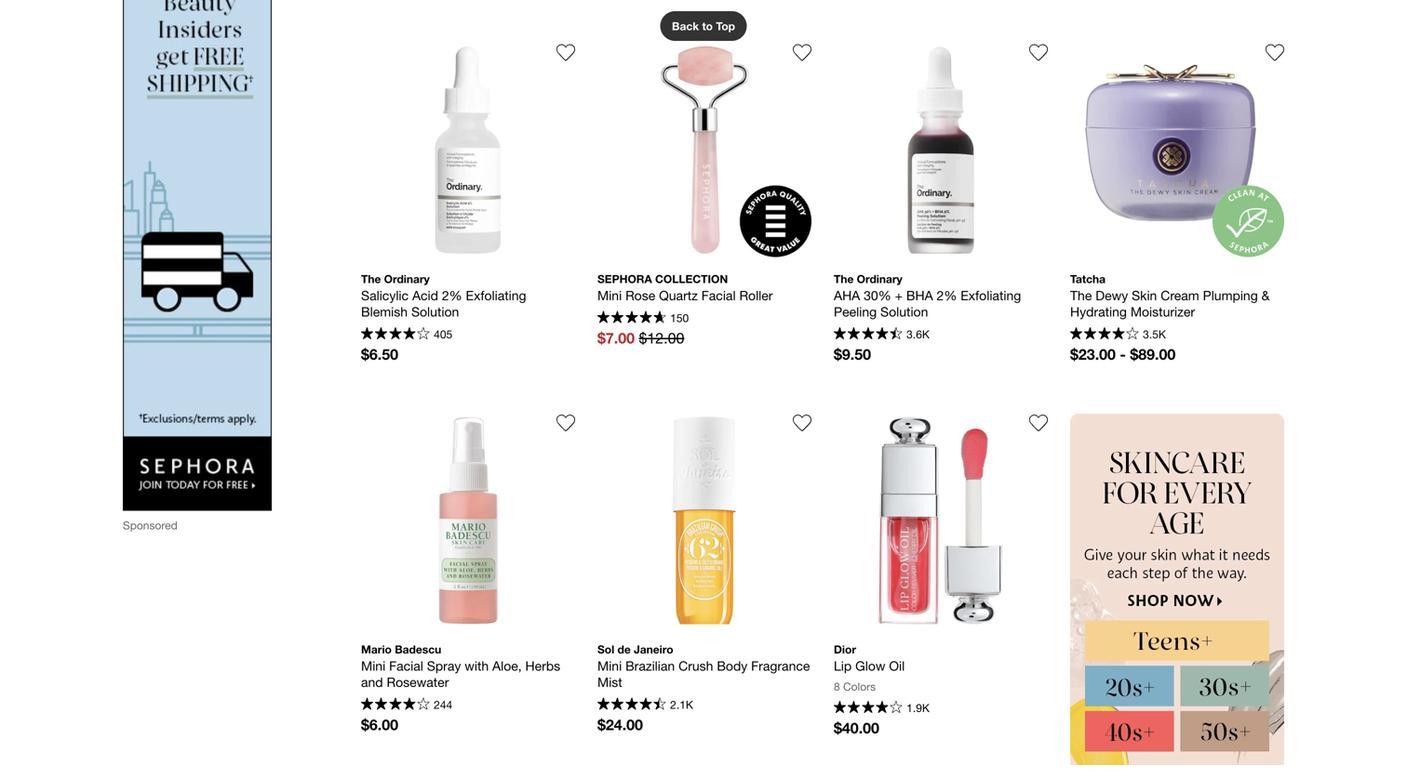 Task type: vqa. For each thing, say whether or not it's contained in the screenshot.
FRAGRANCE
yes



Task type: describe. For each thing, give the bounding box(es) containing it.
8
[[834, 681, 840, 694]]

mini for mini rose quartz facial roller
[[597, 288, 622, 303]]

aloe,
[[492, 659, 522, 674]]

the ordinary aha 30% + bha 2% exfoliating peeling solution
[[834, 273, 1025, 320]]

skincare for every age give your skin what it needs each step of the way shop now teens 20's 30's 40's 50+ image
[[1070, 414, 1284, 766]]

4 stars element for $6.50
[[361, 328, 430, 342]]

3.5k reviews element
[[1143, 328, 1166, 341]]

cream
[[1161, 288, 1199, 303]]

244
[[434, 699, 452, 712]]

-
[[1120, 346, 1126, 363]]

exfoliating inside the ordinary aha 30% + bha 2% exfoliating peeling solution
[[961, 288, 1021, 303]]

facial inside sephora collection mini rose quartz facial roller
[[701, 288, 736, 303]]

mario badescu mini facial spray with aloe, herbs and rosewater
[[361, 644, 564, 690]]

back to top
[[672, 20, 735, 33]]

150
[[670, 312, 689, 325]]

$12.00
[[639, 330, 684, 347]]

rosewater
[[387, 675, 449, 690]]

$40.00
[[834, 720, 879, 737]]

solution inside the ordinary aha 30% + bha 2% exfoliating peeling solution
[[880, 304, 928, 320]]

hydrating
[[1070, 304, 1127, 320]]

$7.00
[[597, 329, 635, 347]]

to
[[702, 20, 713, 33]]

tatcha the dewy skin cream plumping & hydrating moisturizer
[[1070, 273, 1273, 320]]

sign in to love tatcha - the dewy skin cream plumping & hydrating moisturizer image
[[1266, 43, 1284, 62]]

$6.00
[[361, 717, 398, 734]]

0 vertical spatial 4.5 stars element
[[597, 311, 666, 326]]

solution inside the ordinary salicylic acid 2% exfoliating blemish solution
[[411, 304, 459, 320]]

the ordinary salicylic acid 2% exfoliating blemish solution
[[361, 273, 530, 320]]

$23.00 - $89.00
[[1070, 346, 1176, 363]]

roller
[[739, 288, 773, 303]]

badescu
[[395, 644, 441, 657]]

$7.00 $12.00
[[597, 329, 684, 347]]

mini inside sol de janeiro mini brazilian crush body fragrance mist
[[597, 659, 622, 674]]

the ordinary - salicylic acid 2% exfoliating blemish solution image
[[361, 43, 575, 257]]

1.9k reviews element
[[907, 702, 930, 715]]

$24.00
[[597, 717, 643, 734]]

facial inside mario badescu mini facial spray with aloe, herbs and rosewater
[[389, 659, 423, 674]]

sponsored
[[123, 519, 177, 532]]

sign in to love mario badescu - mini facial spray with aloe, herbs and rosewater image
[[556, 414, 575, 433]]

$6.50
[[361, 346, 398, 363]]

405 reviews element
[[434, 328, 452, 341]]

the for $9.50
[[834, 273, 854, 286]]

$9.50
[[834, 346, 871, 363]]

colors
[[843, 681, 876, 694]]

2% inside the ordinary salicylic acid 2% exfoliating blemish solution
[[442, 288, 462, 303]]

sign in to love sephora collection - mini rose quartz facial roller image
[[793, 43, 811, 62]]

sign in to love the ordinary - salicylic acid 2% exfoliating blemish solution image
[[556, 43, 575, 62]]

exfoliating inside the ordinary salicylic acid 2% exfoliating blemish solution
[[466, 288, 526, 303]]

salicylic
[[361, 288, 409, 303]]

brazilian
[[625, 659, 675, 674]]

top
[[716, 20, 735, 33]]

crush
[[678, 659, 713, 674]]

the for $6.50
[[361, 273, 381, 286]]

mario
[[361, 644, 392, 657]]

$89.00
[[1130, 346, 1176, 363]]

4 stars element for $23.00 - $89.00
[[1070, 328, 1139, 342]]

and
[[361, 675, 383, 690]]

dior
[[834, 644, 856, 657]]

quartz
[[659, 288, 698, 303]]

collection
[[655, 273, 728, 286]]



Task type: locate. For each thing, give the bounding box(es) containing it.
the
[[361, 273, 381, 286], [834, 273, 854, 286], [1070, 288, 1092, 303]]

the up aha
[[834, 273, 854, 286]]

ordinary up acid
[[384, 273, 430, 286]]

mini up mist
[[597, 659, 622, 674]]

4.5 stars element
[[597, 311, 666, 326], [834, 328, 902, 342], [597, 698, 666, 713]]

4.5 stars element up $9.50
[[834, 328, 902, 342]]

2% right bha
[[937, 288, 957, 303]]

de
[[617, 644, 631, 657]]

244 reviews element
[[434, 699, 452, 712]]

mini
[[597, 288, 622, 303], [361, 659, 385, 674], [597, 659, 622, 674]]

blemish
[[361, 304, 408, 320]]

the ordinary - aha 30% + bha 2% exfoliating peeling solution image
[[834, 43, 1048, 257]]

acid
[[412, 288, 438, 303]]

&
[[1262, 288, 1270, 303]]

skin
[[1132, 288, 1157, 303]]

solution down + on the top right of the page
[[880, 304, 928, 320]]

2 solution from the left
[[880, 304, 928, 320]]

405
[[434, 328, 452, 341]]

sephora collection - mini rose quartz facial roller image
[[597, 43, 811, 257]]

facial down collection
[[701, 288, 736, 303]]

4.5 stars element for $9.50
[[834, 328, 902, 342]]

1 horizontal spatial solution
[[880, 304, 928, 320]]

1 horizontal spatial the
[[834, 273, 854, 286]]

sephora collection mini rose quartz facial roller
[[597, 273, 773, 303]]

4 stars element up $40.00
[[834, 702, 902, 717]]

moisturizer
[[1130, 304, 1195, 320]]

4 stars element
[[361, 328, 430, 342], [1070, 328, 1139, 342], [361, 698, 430, 713], [834, 702, 902, 717]]

2%
[[442, 288, 462, 303], [937, 288, 957, 303]]

facial up rosewater
[[389, 659, 423, 674]]

+
[[895, 288, 903, 303]]

mini down sephora
[[597, 288, 622, 303]]

ordinary inside the ordinary aha 30% + bha 2% exfoliating peeling solution
[[857, 273, 902, 286]]

ordinary for $6.50
[[384, 273, 430, 286]]

1.9k
[[907, 702, 930, 715]]

4 stars element up $6.50
[[361, 328, 430, 342]]

bha
[[906, 288, 933, 303]]

4 stars element up '$23.00'
[[1070, 328, 1139, 342]]

2 2% from the left
[[937, 288, 957, 303]]

sol de janeiro mini brazilian crush body fragrance mist
[[597, 644, 814, 690]]

3.6k reviews element
[[907, 328, 930, 341]]

4.5 stars element up $7.00 $12.00
[[597, 311, 666, 326]]

4 stars element for $6.00
[[361, 698, 430, 713]]

oil
[[889, 659, 905, 674]]

2% right acid
[[442, 288, 462, 303]]

mini inside mario badescu mini facial spray with aloe, herbs and rosewater
[[361, 659, 385, 674]]

3.6k
[[907, 328, 930, 341]]

1 vertical spatial facial
[[389, 659, 423, 674]]

2.1k
[[670, 699, 693, 712]]

ordinary up the 30%
[[857, 273, 902, 286]]

janeiro
[[634, 644, 673, 657]]

sol
[[597, 644, 614, 657]]

body
[[717, 659, 748, 674]]

solution
[[411, 304, 459, 320], [880, 304, 928, 320]]

0 horizontal spatial ordinary
[[384, 273, 430, 286]]

0 horizontal spatial the
[[361, 273, 381, 286]]

mini for mini facial spray with aloe, herbs and rosewater
[[361, 659, 385, 674]]

150 reviews element
[[670, 312, 689, 325]]

0 horizontal spatial exfoliating
[[466, 288, 526, 303]]

1 2% from the left
[[442, 288, 462, 303]]

2 ordinary from the left
[[857, 273, 902, 286]]

0 horizontal spatial solution
[[411, 304, 459, 320]]

ordinary inside the ordinary salicylic acid 2% exfoliating blemish solution
[[384, 273, 430, 286]]

fragrance
[[751, 659, 810, 674]]

1 solution from the left
[[411, 304, 459, 320]]

mario badescu - mini facial spray with aloe, herbs and rosewater image
[[361, 414, 575, 628]]

1 horizontal spatial ordinary
[[857, 273, 902, 286]]

peeling
[[834, 304, 877, 320]]

2% inside the ordinary aha 30% + bha 2% exfoliating peeling solution
[[937, 288, 957, 303]]

dewy
[[1096, 288, 1128, 303]]

ordinary
[[384, 273, 430, 286], [857, 273, 902, 286]]

ordinary for $9.50
[[857, 273, 902, 286]]

2.1k reviews element
[[670, 699, 693, 712]]

3.5k
[[1143, 328, 1166, 341]]

1 exfoliating from the left
[[466, 288, 526, 303]]

facial
[[701, 288, 736, 303], [389, 659, 423, 674]]

dior - lip glow oil image
[[834, 414, 1048, 628]]

tatcha - the dewy skin cream plumping & hydrating moisturizer image
[[1070, 43, 1284, 257]]

the up salicylic
[[361, 273, 381, 286]]

1 horizontal spatial exfoliating
[[961, 288, 1021, 303]]

the inside the ordinary salicylic acid 2% exfoliating blemish solution
[[361, 273, 381, 286]]

image de bannière avec contenu sponsorisé image
[[123, 0, 272, 511]]

back
[[672, 20, 699, 33]]

exfoliating right bha
[[961, 288, 1021, 303]]

sol de janeiro - mini brazilian crush body fragrance mist image
[[597, 414, 811, 628]]

herbs
[[525, 659, 560, 674]]

2 horizontal spatial the
[[1070, 288, 1092, 303]]

lip
[[834, 659, 852, 674]]

spray
[[427, 659, 461, 674]]

4.5 stars element up $24.00
[[597, 698, 666, 713]]

the inside tatcha the dewy skin cream plumping & hydrating moisturizer
[[1070, 288, 1092, 303]]

1 horizontal spatial facial
[[701, 288, 736, 303]]

sephora
[[597, 273, 652, 286]]

1 vertical spatial 4.5 stars element
[[834, 328, 902, 342]]

aha
[[834, 288, 860, 303]]

tatcha
[[1070, 273, 1106, 286]]

solution down acid
[[411, 304, 459, 320]]

2 vertical spatial 4.5 stars element
[[597, 698, 666, 713]]

back to top button
[[660, 11, 747, 41]]

mini up and
[[361, 659, 385, 674]]

sign in to love dior - lip glow oil image
[[1029, 414, 1048, 433]]

sign in to love the ordinary - aha 30% + bha 2% exfoliating peeling solution image
[[1029, 43, 1048, 62]]

the down 'tatcha'
[[1070, 288, 1092, 303]]

glow
[[855, 659, 885, 674]]

dior lip glow oil 8 colors
[[834, 644, 905, 694]]

$23.00
[[1070, 346, 1116, 363]]

sign in to love sol de janeiro - mini brazilian crush body fragrance mist image
[[793, 414, 811, 433]]

0 vertical spatial facial
[[701, 288, 736, 303]]

with
[[465, 659, 489, 674]]

30%
[[864, 288, 891, 303]]

0 horizontal spatial facial
[[389, 659, 423, 674]]

1 ordinary from the left
[[384, 273, 430, 286]]

exfoliating
[[466, 288, 526, 303], [961, 288, 1021, 303]]

plumping
[[1203, 288, 1258, 303]]

exfoliating right acid
[[466, 288, 526, 303]]

rose
[[625, 288, 655, 303]]

1 horizontal spatial 2%
[[937, 288, 957, 303]]

mini inside sephora collection mini rose quartz facial roller
[[597, 288, 622, 303]]

2 exfoliating from the left
[[961, 288, 1021, 303]]

4.5 stars element for $24.00
[[597, 698, 666, 713]]

mist
[[597, 675, 622, 690]]

the inside the ordinary aha 30% + bha 2% exfoliating peeling solution
[[834, 273, 854, 286]]

0 horizontal spatial 2%
[[442, 288, 462, 303]]

4 stars element up the $6.00
[[361, 698, 430, 713]]



